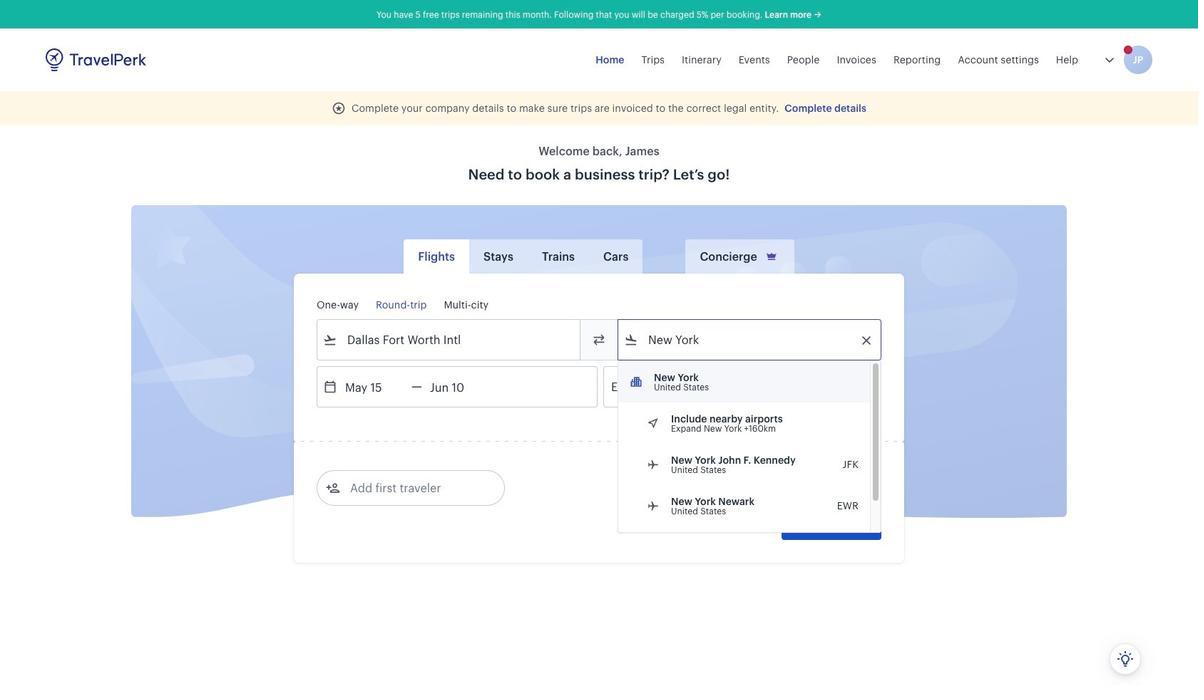 Task type: locate. For each thing, give the bounding box(es) containing it.
Add first traveler search field
[[340, 477, 489, 500]]

To search field
[[638, 329, 862, 352]]

Depart text field
[[337, 367, 412, 407]]



Task type: describe. For each thing, give the bounding box(es) containing it.
Return text field
[[422, 367, 496, 407]]

From search field
[[337, 329, 561, 352]]



